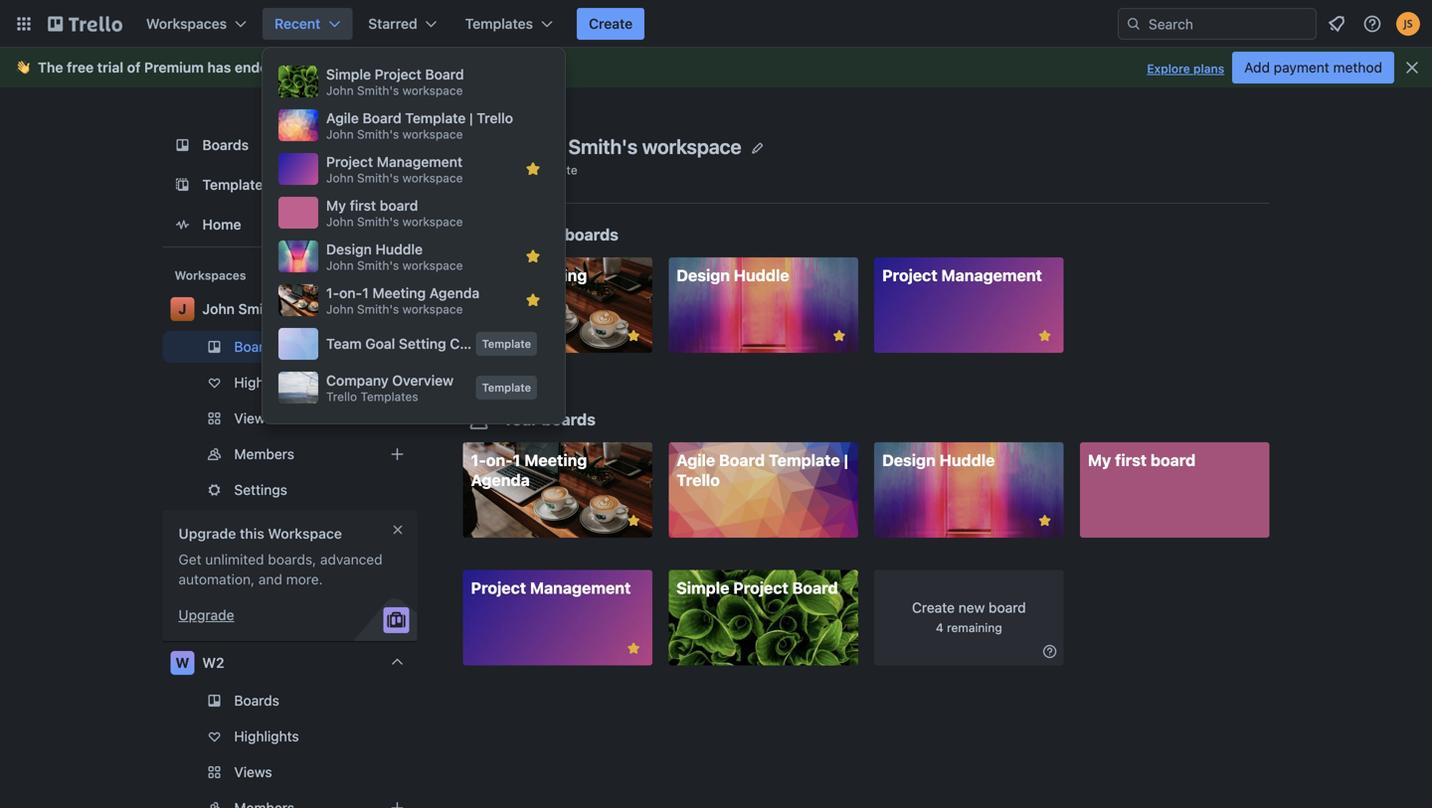 Task type: locate. For each thing, give the bounding box(es) containing it.
boards left team
[[234, 339, 279, 355]]

1 vertical spatial design
[[677, 266, 730, 285]]

starred button
[[356, 8, 449, 40]]

0 vertical spatial workspaces
[[146, 15, 227, 32]]

1 vertical spatial 1-on-1 meeting agenda link
[[463, 443, 653, 538]]

2 boards link from the top
[[163, 331, 417, 363]]

1 vertical spatial starred
[[503, 225, 561, 244]]

project inside simple project board link
[[733, 579, 789, 598]]

1 horizontal spatial simple
[[677, 579, 730, 598]]

forward image
[[413, 407, 437, 431]]

upgrade button
[[179, 606, 234, 626]]

1 horizontal spatial click to unstar this board. it will be removed from your starred list. image
[[1036, 327, 1054, 345]]

1 highlights from the top
[[234, 375, 299, 391]]

trello inside "agile board template | trello"
[[677, 471, 720, 490]]

0 horizontal spatial management
[[377, 154, 463, 170]]

0 vertical spatial trello
[[477, 110, 513, 126]]

1 vertical spatial click to unstar this board. it will be removed from your starred list. image
[[625, 513, 643, 530]]

templates
[[465, 15, 533, 32], [202, 177, 270, 193], [361, 390, 418, 404]]

john up my first board john smith's workspace
[[326, 171, 354, 185]]

Search field
[[1142, 9, 1316, 39]]

2 vertical spatial boards
[[234, 693, 279, 709]]

banner
[[0, 48, 1433, 88]]

1 horizontal spatial board
[[989, 600, 1026, 616]]

1 vertical spatial upgrade
[[179, 607, 234, 624]]

john down recent popup button
[[326, 84, 354, 97]]

boards for highlights
[[234, 693, 279, 709]]

templates inside company overview trello templates
[[361, 390, 418, 404]]

john inside my first board john smith's workspace
[[326, 215, 354, 229]]

boards down upgrade 'button'
[[234, 693, 279, 709]]

john inside '1-on-1 meeting agenda john smith's workspace'
[[326, 302, 354, 316]]

2 1-on-1 meeting agenda from the top
[[471, 451, 587, 490]]

1 vertical spatial views link
[[163, 757, 417, 789]]

john
[[303, 59, 336, 76], [326, 84, 354, 97], [326, 127, 354, 141], [519, 135, 564, 158], [326, 171, 354, 185], [326, 215, 354, 229], [326, 259, 354, 273], [202, 301, 235, 317], [326, 302, 354, 316]]

2 horizontal spatial templates
[[465, 15, 533, 32]]

0 vertical spatial views link
[[163, 403, 437, 435]]

0 vertical spatial project management
[[883, 266, 1043, 285]]

1 highlights link from the top
[[163, 367, 417, 399]]

agile inside the agile board template | trello john smith's workspace
[[326, 110, 359, 126]]

john smith's workspace up team
[[202, 301, 363, 317]]

meeting down design huddle john smith's workspace
[[372, 285, 426, 301]]

board inside "agile board template | trello"
[[719, 451, 765, 470]]

1- up central
[[471, 266, 486, 285]]

john smith's workspace up "private"
[[519, 135, 742, 158]]

agile
[[326, 110, 359, 126], [677, 451, 716, 470]]

upgrade down automation, on the bottom left
[[179, 607, 234, 624]]

add image
[[386, 443, 409, 467]]

huddle
[[376, 241, 423, 258], [734, 266, 790, 285], [940, 451, 995, 470]]

1 horizontal spatial project management
[[883, 266, 1043, 285]]

boards link up the templates 'link'
[[163, 127, 417, 163]]

explore plans
[[1147, 62, 1225, 76]]

simple
[[326, 66, 371, 83], [677, 579, 730, 598]]

2 views from the top
[[234, 765, 272, 781]]

board inside my first board john smith's workspace
[[380, 197, 418, 214]]

| inside the agile board template | trello john smith's workspace
[[470, 110, 473, 126]]

boards for starred boards
[[565, 225, 619, 244]]

2 vertical spatial starred icon image
[[525, 292, 541, 308]]

settings
[[234, 482, 287, 498]]

starred up simple project board john smith's workspace
[[368, 15, 418, 32]]

1 horizontal spatial management
[[530, 579, 631, 598]]

| inside "agile board template | trello"
[[844, 451, 849, 470]]

your
[[503, 411, 538, 430]]

recent
[[275, 15, 321, 32]]

0 vertical spatial management
[[377, 154, 463, 170]]

john right for
[[303, 59, 336, 76]]

1-on-1 meeting agenda down starred boards
[[471, 266, 587, 305]]

starred icon image
[[525, 161, 541, 177], [525, 249, 541, 265], [525, 292, 541, 308]]

board image
[[171, 133, 194, 157]]

project
[[375, 66, 422, 83], [326, 154, 373, 170], [883, 266, 938, 285], [471, 579, 526, 598], [733, 579, 789, 598]]

boards,
[[268, 552, 316, 568]]

trello
[[477, 110, 513, 126], [326, 390, 357, 404], [677, 471, 720, 490]]

1 vertical spatial |
[[844, 451, 849, 470]]

boards
[[202, 137, 249, 153], [234, 339, 279, 355], [234, 693, 279, 709]]

1 horizontal spatial john smith's workspace
[[519, 135, 742, 158]]

highlights link
[[163, 367, 417, 399], [163, 721, 417, 753]]

agile for agile board template | trello john smith's workspace
[[326, 110, 359, 126]]

board inside simple project board john smith's workspace
[[425, 66, 464, 83]]

1 vertical spatial create
[[912, 600, 955, 616]]

starred inside 'starred' popup button
[[368, 15, 418, 32]]

1-on-1 meeting agenda link down your boards
[[463, 443, 653, 538]]

1 vertical spatial trello
[[326, 390, 357, 404]]

trello inside the agile board template | trello john smith's workspace
[[477, 110, 513, 126]]

0 vertical spatial boards
[[202, 137, 249, 153]]

1 horizontal spatial project management link
[[875, 258, 1064, 353]]

0 horizontal spatial simple
[[326, 66, 371, 83]]

meeting down starred boards
[[525, 266, 587, 285]]

on- for your boards
[[486, 451, 513, 470]]

0 horizontal spatial project management
[[471, 579, 631, 598]]

1 horizontal spatial templates
[[361, 390, 418, 404]]

board inside "link"
[[1151, 451, 1196, 470]]

0 horizontal spatial trello
[[326, 390, 357, 404]]

project management john smith's workspace
[[326, 154, 463, 185]]

1 vertical spatial simple
[[677, 579, 730, 598]]

john inside design huddle john smith's workspace
[[326, 259, 354, 273]]

board inside the agile board template | trello john smith's workspace
[[363, 110, 402, 126]]

2 views link from the top
[[163, 757, 417, 789]]

meeting down your boards
[[525, 451, 587, 470]]

2 horizontal spatial board
[[1151, 451, 1196, 470]]

1-on-1 meeting agenda for your
[[471, 451, 587, 490]]

project management
[[883, 266, 1043, 285], [471, 579, 631, 598]]

new
[[959, 600, 985, 616]]

0 horizontal spatial design
[[326, 241, 372, 258]]

smith's inside project management john smith's workspace
[[357, 171, 399, 185]]

1- inside '1-on-1 meeting agenda john smith's workspace'
[[326, 285, 339, 301]]

1 vertical spatial huddle
[[734, 266, 790, 285]]

1 horizontal spatial design huddle link
[[875, 443, 1064, 538]]

|
[[470, 110, 473, 126], [844, 451, 849, 470]]

1 inside '1-on-1 meeting agenda john smith's workspace'
[[362, 285, 369, 301]]

0 horizontal spatial agile
[[326, 110, 359, 126]]

1 vertical spatial views
[[234, 765, 272, 781]]

0 vertical spatial starred icon image
[[525, 161, 541, 177]]

1 vertical spatial agile
[[677, 451, 716, 470]]

template inside "agile board template | trello"
[[769, 451, 840, 470]]

my for my first board
[[1088, 451, 1112, 470]]

agenda for starred
[[471, 286, 530, 305]]

0 vertical spatial simple
[[326, 66, 371, 83]]

👋 the free trial of premium has ended for john smith's workspace .
[[16, 59, 471, 76]]

smith's up the agile board template | trello john smith's workspace
[[357, 84, 399, 97]]

john down home link
[[326, 259, 354, 273]]

click to unstar this board. it will be removed from your starred list. image
[[1036, 327, 1054, 345], [625, 513, 643, 530]]

1 horizontal spatial first
[[1115, 451, 1147, 470]]

smith's inside simple project board john smith's workspace
[[357, 84, 399, 97]]

meeting for starred
[[525, 266, 587, 285]]

trello for agile board template | trello
[[677, 471, 720, 490]]

smith's up goal
[[357, 302, 399, 316]]

boards down "private"
[[565, 225, 619, 244]]

0 vertical spatial board
[[380, 197, 418, 214]]

template inside the agile board template | trello john smith's workspace
[[405, 110, 466, 126]]

1-on-1 meeting agenda link down starred boards
[[463, 258, 653, 353]]

john inside the agile board template | trello john smith's workspace
[[326, 127, 354, 141]]

smith's inside the agile board template | trello john smith's workspace
[[357, 127, 399, 141]]

0 horizontal spatial first
[[350, 197, 376, 214]]

1 vertical spatial my
[[1088, 451, 1112, 470]]

1 down your
[[513, 451, 521, 470]]

click to unstar this board. it will be removed from your starred list. image
[[625, 327, 643, 345], [831, 327, 849, 345], [1036, 513, 1054, 530], [625, 640, 643, 658]]

workspace
[[394, 59, 466, 76], [403, 84, 463, 97], [403, 127, 463, 141], [642, 135, 742, 158], [403, 171, 463, 185], [403, 215, 463, 229], [403, 259, 463, 273], [292, 301, 363, 317], [403, 302, 463, 316]]

simple inside simple project board john smith's workspace
[[326, 66, 371, 83]]

menu containing simple project board
[[275, 60, 553, 412]]

0 vertical spatial create
[[589, 15, 633, 32]]

template
[[405, 110, 466, 126], [482, 338, 531, 351], [482, 382, 531, 394], [769, 451, 840, 470]]

john inside project management john smith's workspace
[[326, 171, 354, 185]]

1 vertical spatial management
[[942, 266, 1043, 285]]

0 vertical spatial |
[[470, 110, 473, 126]]

w
[[176, 655, 190, 672]]

smith's up design huddle john smith's workspace
[[357, 215, 399, 229]]

1 vertical spatial first
[[1115, 451, 1147, 470]]

views link
[[163, 403, 437, 435], [163, 757, 417, 789]]

design
[[326, 241, 372, 258], [677, 266, 730, 285], [883, 451, 936, 470]]

1-on-1 meeting agenda
[[471, 266, 587, 305], [471, 451, 587, 490]]

boards for your boards
[[542, 411, 596, 430]]

w2
[[202, 655, 224, 672]]

templates up the home
[[202, 177, 270, 193]]

boards link for templates
[[163, 127, 417, 163]]

1- for starred boards
[[471, 266, 486, 285]]

my inside "link"
[[1088, 451, 1112, 470]]

1 horizontal spatial trello
[[477, 110, 513, 126]]

payment
[[1274, 59, 1330, 76]]

agile inside "agile board template | trello"
[[677, 451, 716, 470]]

0 horizontal spatial create
[[589, 15, 633, 32]]

templates inside popup button
[[465, 15, 533, 32]]

on- up central
[[486, 266, 513, 285]]

3 starred icon image from the top
[[525, 292, 541, 308]]

2 vertical spatial templates
[[361, 390, 418, 404]]

1 vertical spatial john smith's workspace
[[202, 301, 363, 317]]

open information menu image
[[1363, 14, 1383, 34]]

project management link
[[875, 258, 1064, 353], [463, 570, 653, 666]]

2 highlights link from the top
[[163, 721, 417, 753]]

john inside banner
[[303, 59, 336, 76]]

0 vertical spatial first
[[350, 197, 376, 214]]

workspace inside simple project board john smith's workspace
[[403, 84, 463, 97]]

has
[[207, 59, 231, 76]]

on-
[[486, 266, 513, 285], [339, 285, 362, 301], [486, 451, 513, 470]]

workspace inside project management john smith's workspace
[[403, 171, 463, 185]]

1- up team
[[326, 285, 339, 301]]

1 views from the top
[[234, 410, 272, 427]]

1 vertical spatial design huddle link
[[875, 443, 1064, 538]]

1 vertical spatial templates
[[202, 177, 270, 193]]

1 boards link from the top
[[163, 127, 417, 163]]

1 vertical spatial 1-on-1 meeting agenda
[[471, 451, 587, 490]]

1 vertical spatial highlights
[[234, 729, 299, 745]]

click to unstar this board. it will be removed from your starred list. image for bottom design huddle link
[[1036, 513, 1054, 530]]

huddle inside design huddle john smith's workspace
[[376, 241, 423, 258]]

boards link for highlights
[[163, 685, 417, 717]]

1 vertical spatial boards
[[542, 411, 596, 430]]

template board image
[[171, 173, 194, 197]]

workspaces up premium
[[146, 15, 227, 32]]

1 horizontal spatial create
[[912, 600, 955, 616]]

0 vertical spatial john smith's workspace
[[519, 135, 742, 158]]

0 vertical spatial upgrade
[[179, 526, 236, 542]]

click to unstar this board. it will be removed from your starred list. image for starred's 1-on-1 meeting agenda link
[[625, 327, 643, 345]]

2 horizontal spatial management
[[942, 266, 1043, 285]]

views for w2
[[234, 765, 272, 781]]

0 vertical spatial design huddle
[[677, 266, 790, 285]]

workspaces up j
[[175, 269, 246, 283]]

highlights for john smith's workspace
[[234, 375, 299, 391]]

john right j
[[202, 301, 235, 317]]

explore
[[1147, 62, 1191, 76]]

meeting inside '1-on-1 meeting agenda john smith's workspace'
[[372, 285, 426, 301]]

smith's up project management john smith's workspace
[[357, 127, 399, 141]]

1 horizontal spatial my
[[1088, 451, 1112, 470]]

upgrade up get
[[179, 526, 236, 542]]

my
[[326, 197, 346, 214], [1088, 451, 1112, 470]]

0 vertical spatial 1-on-1 meeting agenda link
[[463, 258, 653, 353]]

trello for agile board template | trello john smith's workspace
[[477, 110, 513, 126]]

1 vertical spatial design huddle
[[883, 451, 995, 470]]

on- down your
[[486, 451, 513, 470]]

smith's
[[339, 59, 390, 76], [357, 84, 399, 97], [357, 127, 399, 141], [569, 135, 638, 158], [357, 171, 399, 185], [357, 215, 399, 229], [357, 259, 399, 273], [238, 301, 288, 317], [357, 302, 399, 316]]

| for agile board template | trello
[[844, 451, 849, 470]]

views for john smith's workspace
[[234, 410, 272, 427]]

wave image
[[16, 59, 30, 77]]

1
[[513, 266, 521, 285], [362, 285, 369, 301], [513, 451, 521, 470]]

upgrade inside upgrade this workspace get unlimited boards, advanced automation, and more.
[[179, 526, 236, 542]]

first inside my first board john smith's workspace
[[350, 197, 376, 214]]

boards right the board icon
[[202, 137, 249, 153]]

0 vertical spatial design
[[326, 241, 372, 258]]

smith's inside banner
[[339, 59, 390, 76]]

john up team
[[326, 302, 354, 316]]

2 horizontal spatial trello
[[677, 471, 720, 490]]

0 horizontal spatial design huddle
[[677, 266, 790, 285]]

smith's up '1-on-1 meeting agenda john smith's workspace'
[[357, 259, 399, 273]]

meeting
[[525, 266, 587, 285], [372, 285, 426, 301], [525, 451, 587, 470]]

create inside create new board 4 remaining
[[912, 600, 955, 616]]

john up project management john smith's workspace
[[326, 127, 354, 141]]

add
[[1245, 59, 1270, 76]]

1 upgrade from the top
[[179, 526, 236, 542]]

| for agile board template | trello john smith's workspace
[[470, 110, 473, 126]]

2 1-on-1 meeting agenda link from the top
[[463, 443, 653, 538]]

1-on-1 meeting agenda link for starred
[[463, 258, 653, 353]]

boards link up company
[[163, 331, 417, 363]]

1 vertical spatial highlights link
[[163, 721, 417, 753]]

boards link down w2
[[163, 685, 417, 717]]

boards right your
[[542, 411, 596, 430]]

2 vertical spatial huddle
[[940, 451, 995, 470]]

templates down company
[[361, 390, 418, 404]]

simple for simple project board
[[677, 579, 730, 598]]

1 horizontal spatial agile
[[677, 451, 716, 470]]

1- right add image
[[471, 451, 486, 470]]

templates up .
[[465, 15, 533, 32]]

2 upgrade from the top
[[179, 607, 234, 624]]

1 horizontal spatial starred
[[503, 225, 561, 244]]

0 vertical spatial design huddle link
[[669, 258, 858, 353]]

project inside simple project board john smith's workspace
[[375, 66, 422, 83]]

and
[[258, 572, 282, 588]]

starred
[[368, 15, 418, 32], [503, 225, 561, 244]]

0 vertical spatial starred
[[368, 15, 418, 32]]

views
[[234, 410, 272, 427], [234, 765, 272, 781]]

board
[[425, 66, 464, 83], [363, 110, 402, 126], [719, 451, 765, 470], [793, 579, 838, 598]]

john inside simple project board john smith's workspace
[[326, 84, 354, 97]]

1 starred icon image from the top
[[525, 161, 541, 177]]

upgrade
[[179, 526, 236, 542], [179, 607, 234, 624]]

create inside create button
[[589, 15, 633, 32]]

2 highlights from the top
[[234, 729, 299, 745]]

2 starred icon image from the top
[[525, 249, 541, 265]]

1 horizontal spatial design huddle
[[883, 451, 995, 470]]

trello inside company overview trello templates
[[326, 390, 357, 404]]

0 horizontal spatial john smith's workspace
[[202, 301, 363, 317]]

agenda
[[430, 285, 480, 301], [471, 286, 530, 305], [471, 471, 530, 490]]

create button
[[577, 8, 645, 40]]

first
[[350, 197, 376, 214], [1115, 451, 1147, 470]]

smith's inside '1-on-1 meeting agenda john smith's workspace'
[[357, 302, 399, 316]]

click to unstar this board. it will be removed from your starred list. image inside 1-on-1 meeting agenda link
[[625, 327, 643, 345]]

click to unstar this board. it will be removed from your starred list. image inside project management link
[[1036, 327, 1054, 345]]

0 vertical spatial boards
[[565, 225, 619, 244]]

design huddle
[[677, 266, 790, 285], [883, 451, 995, 470]]

smith's up "private"
[[569, 135, 638, 158]]

2 horizontal spatial huddle
[[940, 451, 995, 470]]

john down the templates 'link'
[[326, 215, 354, 229]]

1-on-1 meeting agenda down your
[[471, 451, 587, 490]]

click to unstar this board. it will be removed from your starred list. image inside project management link
[[625, 640, 643, 658]]

smith's up my first board john smith's workspace
[[357, 171, 399, 185]]

0 horizontal spatial starred
[[368, 15, 418, 32]]

1 1-on-1 meeting agenda from the top
[[471, 266, 587, 305]]

home image
[[171, 213, 194, 237]]

1 vertical spatial starred icon image
[[525, 249, 541, 265]]

first inside "link"
[[1115, 451, 1147, 470]]

views link for john smith's workspace
[[163, 403, 437, 435]]

0 horizontal spatial templates
[[202, 177, 270, 193]]

2 vertical spatial board
[[989, 600, 1026, 616]]

on- up team
[[339, 285, 362, 301]]

j
[[178, 301, 187, 317]]

more.
[[286, 572, 323, 588]]

workspaces
[[146, 15, 227, 32], [175, 269, 246, 283]]

0 vertical spatial views
[[234, 410, 272, 427]]

0 horizontal spatial huddle
[[376, 241, 423, 258]]

1 down design huddle john smith's workspace
[[362, 285, 369, 301]]

highlights
[[234, 375, 299, 391], [234, 729, 299, 745]]

my inside my first board john smith's workspace
[[326, 197, 346, 214]]

boards
[[565, 225, 619, 244], [542, 411, 596, 430]]

1 down starred boards
[[513, 266, 521, 285]]

2 vertical spatial boards link
[[163, 685, 417, 717]]

1 horizontal spatial |
[[844, 451, 849, 470]]

create
[[589, 15, 633, 32], [912, 600, 955, 616]]

project management for the top project management link
[[883, 266, 1043, 285]]

0 vertical spatial highlights link
[[163, 367, 417, 399]]

for
[[280, 59, 299, 76]]

0 vertical spatial highlights
[[234, 375, 299, 391]]

menu
[[275, 60, 553, 412]]

my first board john smith's workspace
[[326, 197, 463, 229]]

0 vertical spatial huddle
[[376, 241, 423, 258]]

1-on-1 meeting agenda john smith's workspace
[[326, 285, 480, 316]]

starred for starred
[[368, 15, 418, 32]]

upgrade for upgrade
[[179, 607, 234, 624]]

board inside create new board 4 remaining
[[989, 600, 1026, 616]]

upgrade this workspace get unlimited boards, advanced automation, and more.
[[179, 526, 383, 588]]

1 1-on-1 meeting agenda link from the top
[[463, 258, 653, 353]]

0 vertical spatial templates
[[465, 15, 533, 32]]

1 vertical spatial board
[[1151, 451, 1196, 470]]

0 horizontal spatial click to unstar this board. it will be removed from your starred list. image
[[625, 513, 643, 530]]

boards link
[[163, 127, 417, 163], [163, 331, 417, 363], [163, 685, 417, 717]]

smith's down 'starred' popup button
[[339, 59, 390, 76]]

1 views link from the top
[[163, 403, 437, 435]]

method
[[1334, 59, 1383, 76]]

0 horizontal spatial board
[[380, 197, 418, 214]]

1 vertical spatial project management link
[[463, 570, 653, 666]]

management for leftmost project management link
[[530, 579, 631, 598]]

.
[[466, 59, 471, 76]]

starred down "private"
[[503, 225, 561, 244]]

highlights link for w2
[[163, 721, 417, 753]]

3 boards link from the top
[[163, 685, 417, 717]]

workspace
[[268, 526, 342, 542]]

0 vertical spatial boards link
[[163, 127, 417, 163]]

smith's right j
[[238, 301, 288, 317]]

banner containing 👋
[[0, 48, 1433, 88]]

john smith's workspace
[[519, 135, 742, 158], [202, 301, 363, 317]]



Task type: describe. For each thing, give the bounding box(es) containing it.
board for create new board 4 remaining
[[989, 600, 1026, 616]]

meeting for your
[[525, 451, 587, 470]]

agenda for your
[[471, 471, 530, 490]]

trial
[[97, 59, 123, 76]]

of
[[127, 59, 141, 76]]

explore plans button
[[1147, 57, 1225, 81]]

on- inside '1-on-1 meeting agenda john smith's workspace'
[[339, 285, 362, 301]]

plans
[[1194, 62, 1225, 76]]

highlights for w2
[[234, 729, 299, 745]]

1 for starred boards
[[513, 266, 521, 285]]

0 vertical spatial project management link
[[875, 258, 1064, 353]]

project management for leftmost project management link
[[471, 579, 631, 598]]

1 horizontal spatial huddle
[[734, 266, 790, 285]]

1-on-1 meeting agenda link for your
[[463, 443, 653, 538]]

0 horizontal spatial project management link
[[463, 570, 653, 666]]

back to home image
[[48, 8, 122, 40]]

workspace inside '1-on-1 meeting agenda john smith's workspace'
[[403, 302, 463, 316]]

company overview trello templates
[[326, 373, 454, 404]]

starred icon image for project management
[[525, 161, 541, 177]]

1 vertical spatial workspaces
[[175, 269, 246, 283]]

agenda inside '1-on-1 meeting agenda john smith's workspace'
[[430, 285, 480, 301]]

1-on-1 meeting agenda for starred
[[471, 266, 587, 305]]

1 horizontal spatial design
[[677, 266, 730, 285]]

starred icon image for design huddle
[[525, 249, 541, 265]]

simple project board
[[677, 579, 838, 598]]

advanced
[[320, 552, 383, 568]]

sm image
[[1040, 642, 1060, 662]]

get
[[179, 552, 202, 568]]

workspaces inside popup button
[[146, 15, 227, 32]]

click to unstar this board. it will be removed from your starred list. image for 1-on-1 meeting agenda
[[625, 513, 643, 530]]

management inside project management john smith's workspace
[[377, 154, 463, 170]]

goal
[[365, 336, 395, 352]]

create new board 4 remaining
[[912, 600, 1026, 635]]

remaining
[[947, 621, 1003, 635]]

0 horizontal spatial design huddle link
[[669, 258, 858, 353]]

my for my first board john smith's workspace
[[326, 197, 346, 214]]

free
[[67, 59, 94, 76]]

team goal setting central
[[326, 336, 498, 352]]

the
[[38, 59, 63, 76]]

overview
[[392, 373, 454, 389]]

unlimited
[[205, 552, 264, 568]]

design inside design huddle john smith's workspace
[[326, 241, 372, 258]]

ended
[[235, 59, 277, 76]]

home
[[202, 216, 241, 233]]

starred boards
[[503, 225, 619, 244]]

board for my first board
[[1151, 451, 1196, 470]]

2 vertical spatial design
[[883, 451, 936, 470]]

simple project board link
[[669, 570, 858, 666]]

search image
[[1126, 16, 1142, 32]]

4
[[936, 621, 944, 635]]

1- for your boards
[[471, 451, 486, 470]]

workspace inside banner
[[394, 59, 466, 76]]

agile board template | trello
[[677, 451, 849, 490]]

workspaces button
[[134, 8, 259, 40]]

project inside project management john smith's workspace
[[326, 154, 373, 170]]

john up "private"
[[519, 135, 564, 158]]

simple project board john smith's workspace
[[326, 66, 464, 97]]

workspace inside the agile board template | trello john smith's workspace
[[403, 127, 463, 141]]

smith's inside design huddle john smith's workspace
[[357, 259, 399, 273]]

highlights link for john smith's workspace
[[163, 367, 417, 399]]

home link
[[163, 207, 417, 243]]

company
[[326, 373, 389, 389]]

my first board
[[1088, 451, 1196, 470]]

👋
[[16, 59, 30, 76]]

starred for starred boards
[[503, 225, 561, 244]]

primary element
[[0, 0, 1433, 48]]

add payment method button
[[1233, 52, 1395, 84]]

create for create
[[589, 15, 633, 32]]

private
[[539, 163, 578, 177]]

board for my first board john smith's workspace
[[380, 197, 418, 214]]

agile board template | trello link
[[669, 443, 858, 538]]

upgrade for upgrade this workspace get unlimited boards, advanced automation, and more.
[[179, 526, 236, 542]]

boards for templates
[[202, 137, 249, 153]]

automation,
[[179, 572, 255, 588]]

1 for your boards
[[513, 451, 521, 470]]

templates inside 'link'
[[202, 177, 270, 193]]

my first board link
[[1080, 443, 1270, 538]]

team
[[326, 336, 362, 352]]

workspace inside my first board john smith's workspace
[[403, 215, 463, 229]]

premium
[[144, 59, 204, 76]]

recent button
[[263, 8, 352, 40]]

design huddle john smith's workspace
[[326, 241, 463, 273]]

click to unstar this board. it will be removed from your starred list. image for leftmost project management link
[[625, 640, 643, 658]]

setting
[[399, 336, 446, 352]]

smith's inside my first board john smith's workspace
[[357, 215, 399, 229]]

views link for w2
[[163, 757, 417, 789]]

click to unstar this board. it will be removed from your starred list. image for project management
[[1036, 327, 1054, 345]]

click to unstar this board. it will be removed from your starred list. image for the left design huddle link
[[831, 327, 849, 345]]

create for create new board 4 remaining
[[912, 600, 955, 616]]

agile board template | trello john smith's workspace
[[326, 110, 513, 141]]

on- for starred boards
[[486, 266, 513, 285]]

add payment method
[[1245, 59, 1383, 76]]

this
[[240, 526, 264, 542]]

first for my first board
[[1115, 451, 1147, 470]]

simple for simple project board john smith's workspace
[[326, 66, 371, 83]]

your boards
[[503, 411, 596, 430]]

central
[[450, 336, 498, 352]]

starred icon image for 1-on-1 meeting agenda
[[525, 292, 541, 308]]

john smith (johnsmith38824343) image
[[1397, 12, 1421, 36]]

members link
[[163, 439, 417, 471]]

first for my first board john smith's workspace
[[350, 197, 376, 214]]

1 vertical spatial boards
[[234, 339, 279, 355]]

agile for agile board template | trello
[[677, 451, 716, 470]]

0 notifications image
[[1325, 12, 1349, 36]]

settings link
[[163, 475, 417, 506]]

templates link
[[163, 167, 417, 203]]

members
[[234, 446, 294, 463]]

templates button
[[453, 8, 565, 40]]

add image
[[386, 797, 409, 809]]

management for the top project management link
[[942, 266, 1043, 285]]

workspace inside design huddle john smith's workspace
[[403, 259, 463, 273]]



Task type: vqa. For each thing, say whether or not it's contained in the screenshot.
first to the left
yes



